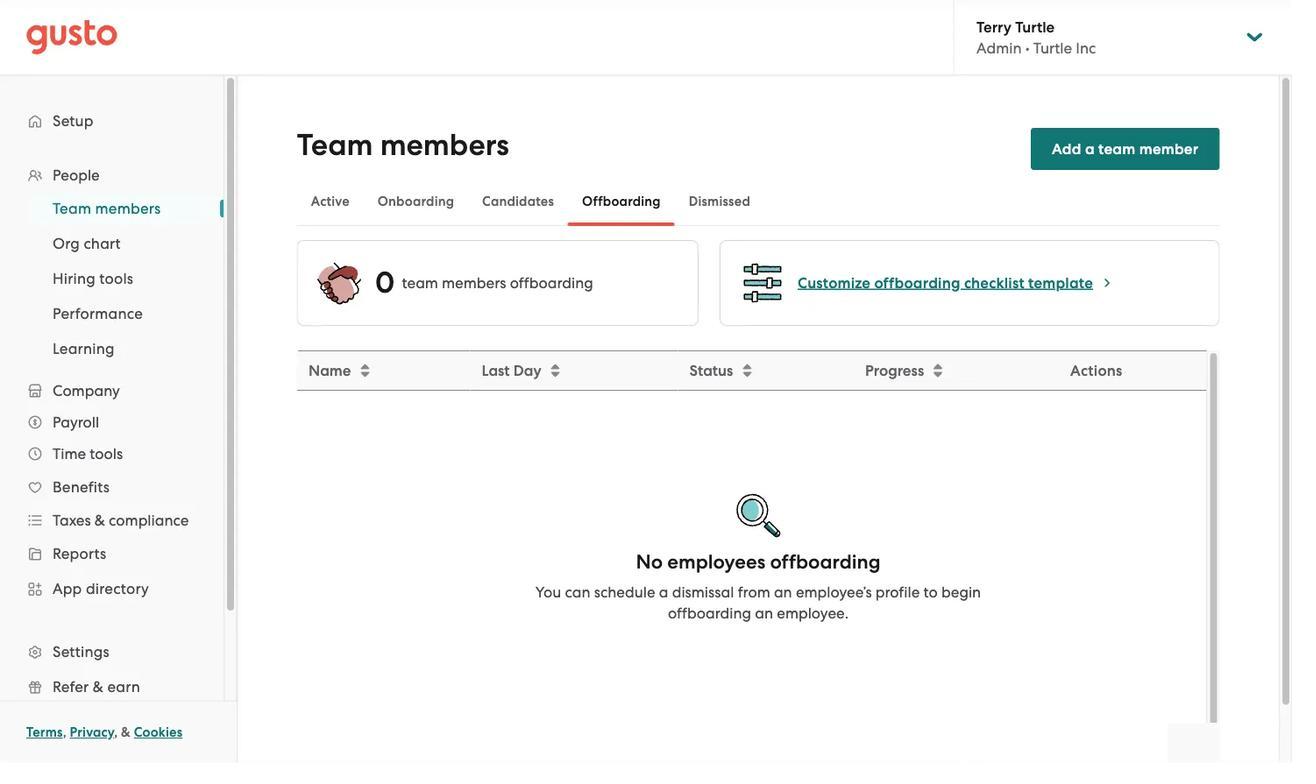 Task type: describe. For each thing, give the bounding box(es) containing it.
onboarding button
[[364, 181, 468, 223]]

taxes & compliance
[[53, 512, 189, 529]]

candidates button
[[468, 181, 568, 223]]

profile
[[876, 583, 920, 601]]

1 , from the left
[[63, 725, 66, 741]]

taxes & compliance button
[[18, 505, 206, 536]]

settings link
[[18, 636, 206, 668]]

refer & earn link
[[18, 671, 206, 703]]

members inside the 0 team members offboarding
[[442, 274, 506, 292]]

app directory
[[53, 580, 149, 598]]

progress button
[[854, 352, 1059, 389]]

performance link
[[32, 298, 206, 330]]

admin
[[976, 39, 1022, 57]]

terms
[[26, 725, 63, 741]]

cookies
[[134, 725, 183, 741]]

app directory link
[[18, 573, 206, 605]]

member
[[1139, 140, 1199, 158]]

0 vertical spatial team
[[297, 128, 373, 163]]

team members inside list
[[53, 200, 161, 217]]

gusto navigation element
[[0, 75, 224, 763]]

payroll
[[53, 414, 99, 431]]

no
[[636, 551, 663, 574]]

learning link
[[32, 333, 206, 365]]

1 vertical spatial turtle
[[1033, 39, 1072, 57]]

a inside button
[[1085, 140, 1095, 158]]

add a team member
[[1052, 140, 1199, 158]]

day
[[513, 362, 541, 380]]

name
[[308, 362, 351, 380]]

last
[[481, 362, 510, 380]]

0 vertical spatial an
[[774, 583, 792, 601]]

settings
[[53, 643, 109, 661]]

company button
[[18, 375, 206, 407]]

last day button
[[471, 352, 677, 389]]

active
[[311, 194, 350, 210]]

terry
[[976, 18, 1012, 36]]

customize offboarding checklist template link
[[798, 273, 1114, 294]]

you
[[535, 583, 561, 601]]

earn
[[107, 678, 140, 696]]

team inside button
[[1098, 140, 1136, 158]]

a inside you can schedule a dismissal from an employee's profile to begin offboarding an employee.
[[659, 583, 668, 601]]

active button
[[297, 181, 364, 223]]

setup link
[[18, 105, 206, 137]]

performance
[[53, 305, 143, 323]]

tools for time tools
[[90, 445, 123, 463]]

0 vertical spatial members
[[380, 128, 509, 163]]

2 vertical spatial &
[[121, 725, 131, 741]]

org
[[53, 235, 80, 252]]

customize
[[798, 274, 871, 292]]

can
[[565, 583, 590, 601]]

time tools button
[[18, 438, 206, 470]]

progress
[[865, 362, 924, 380]]

people button
[[18, 160, 206, 191]]

2 , from the left
[[114, 725, 118, 741]]

offboarding
[[582, 194, 661, 210]]

no employees offboarding
[[636, 551, 881, 574]]

0 vertical spatial turtle
[[1015, 18, 1055, 36]]

customize offboarding checklist template
[[798, 274, 1093, 292]]

privacy
[[70, 725, 114, 741]]

add a team member button
[[1031, 128, 1220, 170]]

benefits
[[53, 479, 110, 496]]

refer & earn
[[53, 678, 140, 696]]

•
[[1025, 39, 1030, 57]]

& for earn
[[93, 678, 103, 696]]

schedule
[[594, 583, 655, 601]]

offboarding tab panel
[[297, 240, 1220, 763]]

reports
[[53, 545, 106, 563]]

company
[[53, 382, 120, 400]]

dismissed button
[[675, 181, 764, 223]]

0 team members offboarding
[[375, 265, 593, 301]]



Task type: vqa. For each thing, say whether or not it's contained in the screenshot.
second list from the bottom
yes



Task type: locate. For each thing, give the bounding box(es) containing it.
hiring tools
[[53, 270, 133, 288]]

reports link
[[18, 538, 206, 570]]

add
[[1052, 140, 1081, 158]]

status button
[[679, 352, 853, 389]]

taxes
[[53, 512, 91, 529]]

1 vertical spatial &
[[93, 678, 103, 696]]

tools inside dropdown button
[[90, 445, 123, 463]]

team right 0
[[402, 274, 438, 292]]

tools down payroll dropdown button
[[90, 445, 123, 463]]

list
[[0, 160, 224, 763], [0, 191, 224, 366]]

time
[[53, 445, 86, 463]]

1 horizontal spatial team members
[[297, 128, 509, 163]]

dismissed
[[689, 194, 750, 210]]

begin
[[941, 583, 981, 601]]

1 vertical spatial team
[[53, 200, 91, 217]]

1 horizontal spatial team
[[297, 128, 373, 163]]

team
[[297, 128, 373, 163], [53, 200, 91, 217]]

& inside taxes & compliance dropdown button
[[95, 512, 105, 529]]

refer
[[53, 678, 89, 696]]

an down from
[[755, 604, 773, 622]]

from
[[738, 583, 770, 601]]

terry turtle admin • turtle inc
[[976, 18, 1096, 57]]

offboarding inside the 0 team members offboarding
[[510, 274, 593, 292]]

& inside refer & earn link
[[93, 678, 103, 696]]

0 vertical spatial tools
[[99, 270, 133, 288]]

0
[[375, 265, 395, 301]]

compliance
[[109, 512, 189, 529]]

setup
[[53, 112, 94, 130]]

team members down 'people' dropdown button
[[53, 200, 161, 217]]

payroll button
[[18, 407, 206, 438]]

terms link
[[26, 725, 63, 741]]

team
[[1098, 140, 1136, 158], [402, 274, 438, 292]]

turtle up •
[[1015, 18, 1055, 36]]

benefits link
[[18, 472, 206, 503]]

tools for hiring tools
[[99, 270, 133, 288]]

list containing people
[[0, 160, 224, 763]]

dismissal
[[672, 583, 734, 601]]

,
[[63, 725, 66, 741], [114, 725, 118, 741]]

offboarding
[[874, 274, 960, 292], [510, 274, 593, 292], [770, 551, 881, 574], [668, 604, 751, 622]]

time tools
[[53, 445, 123, 463]]

team inside list
[[53, 200, 91, 217]]

offboarding button
[[568, 181, 675, 223]]

org chart link
[[32, 228, 206, 259]]

& right taxes
[[95, 512, 105, 529]]

you can schedule a dismissal from an employee's profile to begin offboarding an employee.
[[535, 583, 981, 622]]

directory
[[86, 580, 149, 598]]

name button
[[298, 352, 469, 389]]

hiring tools link
[[32, 263, 206, 295]]

1 list from the top
[[0, 160, 224, 763]]

0 vertical spatial team
[[1098, 140, 1136, 158]]

a right 'add' on the top
[[1085, 140, 1095, 158]]

2 list from the top
[[0, 191, 224, 366]]

1 vertical spatial members
[[95, 200, 161, 217]]

chart
[[84, 235, 121, 252]]

to
[[923, 583, 938, 601]]

1 vertical spatial an
[[755, 604, 773, 622]]

checklist
[[964, 274, 1025, 292]]

2 vertical spatial members
[[442, 274, 506, 292]]

a
[[1085, 140, 1095, 158], [659, 583, 668, 601]]

turtle right •
[[1033, 39, 1072, 57]]

employee.
[[777, 604, 849, 622]]

1 vertical spatial team members
[[53, 200, 161, 217]]

0 horizontal spatial ,
[[63, 725, 66, 741]]

0 horizontal spatial a
[[659, 583, 668, 601]]

people
[[53, 167, 100, 184]]

status
[[689, 362, 733, 380]]

1 horizontal spatial ,
[[114, 725, 118, 741]]

0 vertical spatial a
[[1085, 140, 1095, 158]]

1 horizontal spatial a
[[1085, 140, 1095, 158]]

& left cookies
[[121, 725, 131, 741]]

an
[[774, 583, 792, 601], [755, 604, 773, 622]]

an right from
[[774, 583, 792, 601]]

candidates
[[482, 194, 554, 210]]

last day
[[481, 362, 541, 380]]

employees
[[667, 551, 765, 574]]

team members up 'onboarding'
[[297, 128, 509, 163]]

terms , privacy , & cookies
[[26, 725, 183, 741]]

0 horizontal spatial team
[[53, 200, 91, 217]]

team up active button
[[297, 128, 373, 163]]

&
[[95, 512, 105, 529], [93, 678, 103, 696], [121, 725, 131, 741]]

employee's
[[796, 583, 872, 601]]

, left privacy
[[63, 725, 66, 741]]

& left earn
[[93, 678, 103, 696]]

a down no
[[659, 583, 668, 601]]

org chart
[[53, 235, 121, 252]]

cookies button
[[134, 722, 183, 743]]

1 vertical spatial team
[[402, 274, 438, 292]]

members inside list
[[95, 200, 161, 217]]

team members
[[297, 128, 509, 163], [53, 200, 161, 217]]

& for compliance
[[95, 512, 105, 529]]

learning
[[53, 340, 115, 358]]

list containing team members
[[0, 191, 224, 366]]

template
[[1028, 274, 1093, 292]]

1 vertical spatial a
[[659, 583, 668, 601]]

, left cookies
[[114, 725, 118, 741]]

0 vertical spatial &
[[95, 512, 105, 529]]

home image
[[26, 20, 117, 55]]

inc
[[1076, 39, 1096, 57]]

hiring
[[53, 270, 95, 288]]

1 horizontal spatial team
[[1098, 140, 1136, 158]]

team members tab list
[[297, 177, 1220, 226]]

team right 'add' on the top
[[1098, 140, 1136, 158]]

team inside the 0 team members offboarding
[[402, 274, 438, 292]]

0 horizontal spatial team
[[402, 274, 438, 292]]

tools down the org chart link
[[99, 270, 133, 288]]

actions
[[1070, 362, 1122, 380]]

onboarding
[[378, 194, 454, 210]]

1 vertical spatial tools
[[90, 445, 123, 463]]

offboarding inside you can schedule a dismissal from an employee's profile to begin offboarding an employee.
[[668, 604, 751, 622]]

app
[[53, 580, 82, 598]]

team down people at the left
[[53, 200, 91, 217]]

0 horizontal spatial team members
[[53, 200, 161, 217]]

turtle
[[1015, 18, 1055, 36], [1033, 39, 1072, 57]]

privacy link
[[70, 725, 114, 741]]

team members link
[[32, 193, 206, 224]]

0 vertical spatial team members
[[297, 128, 509, 163]]



